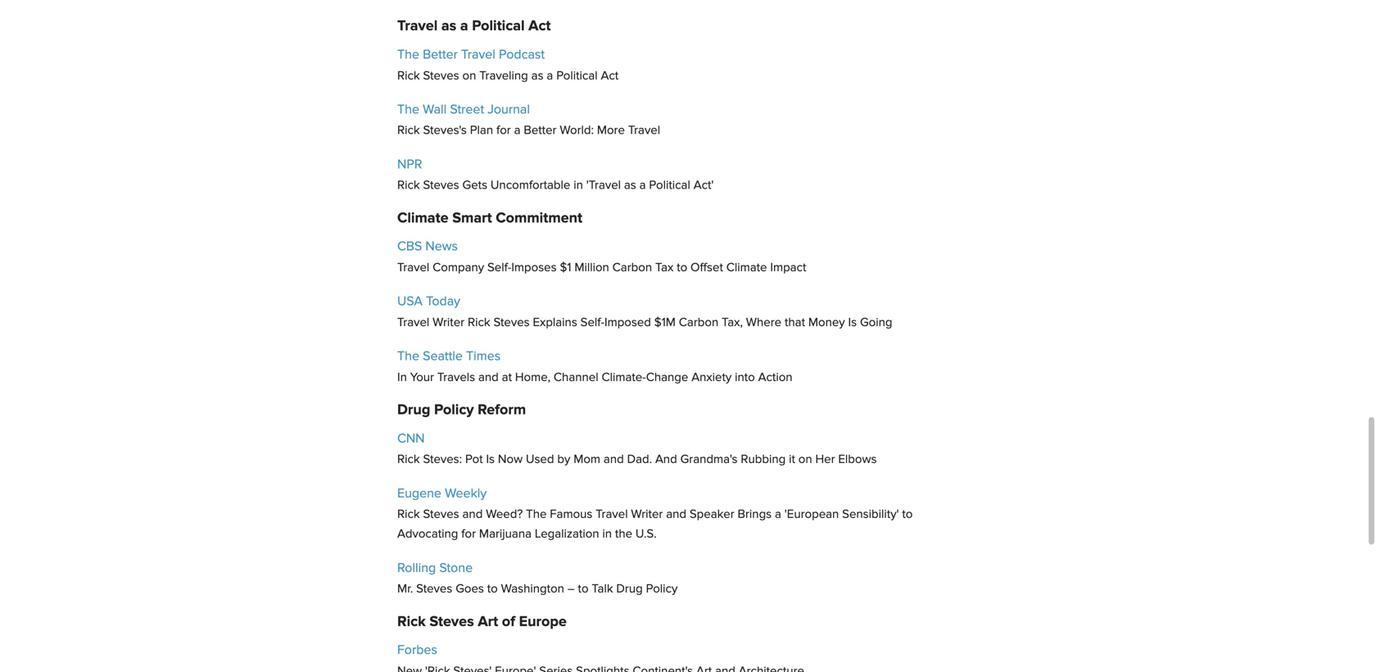 Task type: vqa. For each thing, say whether or not it's contained in the screenshot.
my for My Way® Spain in 11 Days
no



Task type: describe. For each thing, give the bounding box(es) containing it.
a right 'travel
[[640, 180, 646, 192]]

usa today link
[[397, 295, 461, 308]]

2 vertical spatial political
[[649, 180, 691, 192]]

to right the tax
[[677, 262, 688, 274]]

goes
[[456, 583, 484, 595]]

0 horizontal spatial policy
[[434, 403, 474, 418]]

climate smart commitment
[[397, 211, 583, 226]]

action
[[759, 372, 793, 384]]

rolling
[[397, 562, 436, 575]]

a right traveling
[[547, 70, 553, 82]]

and left dad.
[[604, 454, 624, 466]]

rick for rick steves gets uncomfortable in 'travel as a political act'
[[397, 180, 420, 192]]

sensibility'
[[843, 509, 899, 521]]

a up the better travel podcast
[[460, 19, 468, 34]]

steves for art
[[430, 614, 474, 629]]

elbows
[[839, 454, 877, 466]]

mr. steves goes to washington – to talk drug policy
[[397, 583, 678, 595]]

in
[[397, 372, 407, 384]]

mom
[[574, 454, 601, 466]]

a down journal
[[514, 125, 521, 137]]

grandma's
[[681, 454, 738, 466]]

1 vertical spatial better
[[524, 125, 557, 137]]

seattle
[[423, 350, 463, 363]]

podcast
[[499, 48, 545, 61]]

travel down usa
[[397, 317, 430, 329]]

home,
[[515, 372, 551, 384]]

steves for gets
[[423, 180, 459, 192]]

wall
[[423, 103, 447, 116]]

rolling stone link
[[397, 562, 473, 575]]

legalization
[[535, 528, 600, 541]]

1 vertical spatial act
[[601, 70, 619, 82]]

rick steves's plan for a better world: more travel
[[397, 125, 661, 137]]

advocating
[[397, 528, 458, 541]]

used
[[526, 454, 554, 466]]

commitment
[[496, 211, 583, 226]]

u.s.
[[636, 528, 657, 541]]

cbs news link
[[397, 240, 458, 253]]

usa
[[397, 295, 423, 308]]

the inside the rick steves and weed? the famous travel writer and speaker brings a 'european sensibility' to advocating for marijuana legalization in the u.s.
[[526, 509, 547, 521]]

eugene weekly link
[[397, 487, 487, 500]]

travel writer rick steves explains self-imposed $1m carbon tax, where that money is going
[[397, 317, 893, 329]]

to right goes
[[487, 583, 498, 595]]

and down "weekly"
[[463, 509, 483, 521]]

plan
[[470, 125, 493, 137]]

steves for goes
[[416, 583, 453, 595]]

the better travel podcast
[[397, 48, 545, 61]]

0 vertical spatial carbon
[[613, 262, 652, 274]]

to left talk
[[578, 583, 589, 595]]

europe
[[519, 614, 567, 629]]

1 vertical spatial self-
[[581, 317, 605, 329]]

the wall street journal link
[[397, 103, 530, 116]]

npr link
[[397, 158, 422, 171]]

the seattle times
[[397, 350, 501, 363]]

rick steves: pot is now used by mom and dad. and grandma's rubbing it on her elbows
[[397, 454, 877, 466]]

reform
[[478, 403, 526, 418]]

anxiety
[[692, 372, 732, 384]]

news
[[426, 240, 458, 253]]

money
[[809, 317, 845, 329]]

weed?
[[486, 509, 523, 521]]

offset
[[691, 262, 724, 274]]

now
[[498, 454, 523, 466]]

talk
[[592, 583, 613, 595]]

rick for rick steves: pot is now used by mom and dad. and grandma's rubbing it on her elbows
[[397, 454, 420, 466]]

0 vertical spatial on
[[463, 70, 476, 82]]

where
[[746, 317, 782, 329]]

1 horizontal spatial political
[[557, 70, 598, 82]]

1 vertical spatial is
[[486, 454, 495, 466]]

imposed
[[605, 317, 651, 329]]

act'
[[694, 180, 714, 192]]

0 vertical spatial self-
[[488, 262, 512, 274]]

travel up the better travel podcast
[[397, 19, 438, 34]]

rolling stone
[[397, 562, 473, 575]]

the for the wall street journal
[[397, 103, 420, 116]]

change
[[646, 372, 689, 384]]

1 horizontal spatial for
[[497, 125, 511, 137]]

the seattle times link
[[397, 350, 501, 363]]

cbs
[[397, 240, 422, 253]]

your
[[410, 372, 434, 384]]

writer inside the rick steves and weed? the famous travel writer and speaker brings a 'european sensibility' to advocating for marijuana legalization in the u.s.
[[631, 509, 663, 521]]

world:
[[560, 125, 594, 137]]

rubbing
[[741, 454, 786, 466]]

steves:
[[423, 454, 462, 466]]

cnn
[[397, 432, 425, 445]]

travel right more
[[628, 125, 661, 137]]

to inside the rick steves and weed? the famous travel writer and speaker brings a 'european sensibility' to advocating for marijuana legalization in the u.s.
[[903, 509, 913, 521]]

in your travels and at home, channel climate-change anxiety into action
[[397, 372, 793, 384]]

0 horizontal spatial act
[[529, 19, 551, 34]]

stone
[[440, 562, 473, 575]]

her
[[816, 454, 836, 466]]

0 vertical spatial climate
[[397, 211, 449, 226]]

going
[[860, 317, 893, 329]]

1 horizontal spatial as
[[532, 70, 544, 82]]

forbes link
[[397, 644, 438, 657]]

rick for rick steves on traveling as a political act
[[397, 70, 420, 82]]

0 vertical spatial writer
[[433, 317, 465, 329]]

rick steves and weed? the famous travel writer and speaker brings a 'european sensibility' to advocating for marijuana legalization in the u.s.
[[397, 509, 913, 541]]

explains
[[533, 317, 578, 329]]

rick up times
[[468, 317, 491, 329]]

2 horizontal spatial as
[[624, 180, 637, 192]]

brings
[[738, 509, 772, 521]]

channel
[[554, 372, 599, 384]]

steves's
[[423, 125, 467, 137]]

1 horizontal spatial policy
[[646, 583, 678, 595]]

million
[[575, 262, 610, 274]]

0 horizontal spatial as
[[442, 19, 457, 34]]

rick steves gets uncomfortable in 'travel as a political act'
[[397, 180, 714, 192]]

speaker
[[690, 509, 735, 521]]

the for the seattle times
[[397, 350, 420, 363]]



Task type: locate. For each thing, give the bounding box(es) containing it.
act up more
[[601, 70, 619, 82]]

0 horizontal spatial drug
[[397, 403, 431, 418]]

drug
[[397, 403, 431, 418], [617, 583, 643, 595]]

in inside the rick steves and weed? the famous travel writer and speaker brings a 'european sensibility' to advocating for marijuana legalization in the u.s.
[[603, 528, 612, 541]]

political up world:
[[557, 70, 598, 82]]

the
[[397, 48, 420, 61], [397, 103, 420, 116], [397, 350, 420, 363], [526, 509, 547, 521]]

rick
[[397, 70, 420, 82], [397, 125, 420, 137], [397, 180, 420, 192], [468, 317, 491, 329], [397, 454, 420, 466], [397, 509, 420, 521], [397, 614, 426, 629]]

weekly
[[445, 487, 487, 500]]

and
[[656, 454, 678, 466]]

rick down cnn
[[397, 454, 420, 466]]

climate up cbs news
[[397, 211, 449, 226]]

0 vertical spatial in
[[574, 180, 583, 192]]

'travel
[[587, 180, 621, 192]]

steves inside the rick steves and weed? the famous travel writer and speaker brings a 'european sensibility' to advocating for marijuana legalization in the u.s.
[[423, 509, 459, 521]]

times
[[466, 350, 501, 363]]

travel company self-imposes $1 million carbon tax to offset climate impact
[[397, 262, 807, 274]]

0 horizontal spatial carbon
[[613, 262, 652, 274]]

it
[[789, 454, 796, 466]]

and left speaker on the right bottom
[[666, 509, 687, 521]]

rick inside the rick steves and weed? the famous travel writer and speaker brings a 'european sensibility' to advocating for marijuana legalization in the u.s.
[[397, 509, 420, 521]]

$1
[[560, 262, 572, 274]]

into
[[735, 372, 755, 384]]

better
[[423, 48, 458, 61], [524, 125, 557, 137]]

policy down travels
[[434, 403, 474, 418]]

policy
[[434, 403, 474, 418], [646, 583, 678, 595]]

in left 'travel
[[574, 180, 583, 192]]

0 horizontal spatial is
[[486, 454, 495, 466]]

cnn link
[[397, 432, 425, 445]]

travel down cbs
[[397, 262, 430, 274]]

in left the
[[603, 528, 612, 541]]

and
[[479, 372, 499, 384], [604, 454, 624, 466], [463, 509, 483, 521], [666, 509, 687, 521]]

to right sensibility'
[[903, 509, 913, 521]]

1 horizontal spatial in
[[603, 528, 612, 541]]

0 vertical spatial policy
[[434, 403, 474, 418]]

the for the better travel podcast
[[397, 48, 420, 61]]

0 horizontal spatial better
[[423, 48, 458, 61]]

washington –
[[501, 583, 575, 595]]

forbes
[[397, 644, 438, 657]]

at
[[502, 372, 512, 384]]

steves down rolling stone
[[416, 583, 453, 595]]

rick for rick steves art of europe
[[397, 614, 426, 629]]

writer
[[433, 317, 465, 329], [631, 509, 663, 521]]

act up podcast
[[529, 19, 551, 34]]

rick up the wall street journal link
[[397, 70, 420, 82]]

self- right explains
[[581, 317, 605, 329]]

a right brings
[[775, 509, 782, 521]]

for down journal
[[497, 125, 511, 137]]

1 vertical spatial in
[[603, 528, 612, 541]]

the better travel podcast link
[[397, 48, 545, 61]]

better left world:
[[524, 125, 557, 137]]

on
[[463, 70, 476, 82], [799, 454, 813, 466]]

company
[[433, 262, 484, 274]]

journal
[[488, 103, 530, 116]]

drug right talk
[[617, 583, 643, 595]]

tax,
[[722, 317, 743, 329]]

steves left explains
[[494, 317, 530, 329]]

1 vertical spatial drug
[[617, 583, 643, 595]]

rick steves on traveling as a political act
[[397, 70, 619, 82]]

today
[[426, 295, 461, 308]]

marijuana
[[479, 528, 532, 541]]

0 vertical spatial act
[[529, 19, 551, 34]]

dad.
[[627, 454, 652, 466]]

0 vertical spatial drug
[[397, 403, 431, 418]]

street
[[450, 103, 484, 116]]

0 vertical spatial better
[[423, 48, 458, 61]]

1 horizontal spatial on
[[799, 454, 813, 466]]

1 vertical spatial as
[[532, 70, 544, 82]]

carbon left tax,
[[679, 317, 719, 329]]

is left going at top
[[849, 317, 857, 329]]

1 vertical spatial writer
[[631, 509, 663, 521]]

uncomfortable
[[491, 180, 571, 192]]

gets
[[463, 180, 488, 192]]

drug up cnn
[[397, 403, 431, 418]]

travel inside the rick steves and weed? the famous travel writer and speaker brings a 'european sensibility' to advocating for marijuana legalization in the u.s.
[[596, 509, 628, 521]]

self- right company
[[488, 262, 512, 274]]

smart
[[453, 211, 492, 226]]

0 horizontal spatial writer
[[433, 317, 465, 329]]

0 vertical spatial for
[[497, 125, 511, 137]]

for inside the rick steves and weed? the famous travel writer and speaker brings a 'european sensibility' to advocating for marijuana legalization in the u.s.
[[462, 528, 476, 541]]

climate-
[[602, 372, 646, 384]]

0 horizontal spatial in
[[574, 180, 583, 192]]

is right the pot
[[486, 454, 495, 466]]

1 horizontal spatial act
[[601, 70, 619, 82]]

1 vertical spatial climate
[[727, 262, 768, 274]]

famous
[[550, 509, 593, 521]]

rick up npr link
[[397, 125, 420, 137]]

eugene weekly
[[397, 487, 487, 500]]

the up in
[[397, 350, 420, 363]]

impact
[[771, 262, 807, 274]]

political up podcast
[[472, 19, 525, 34]]

climate right offset
[[727, 262, 768, 274]]

in
[[574, 180, 583, 192], [603, 528, 612, 541]]

1 horizontal spatial self-
[[581, 317, 605, 329]]

1 vertical spatial policy
[[646, 583, 678, 595]]

rick for rick steves's plan for a better world: more travel
[[397, 125, 420, 137]]

as up the better travel podcast
[[442, 19, 457, 34]]

steves for on
[[423, 70, 459, 82]]

carbon left the tax
[[613, 262, 652, 274]]

1 vertical spatial political
[[557, 70, 598, 82]]

the right the weed?
[[526, 509, 547, 521]]

1 horizontal spatial writer
[[631, 509, 663, 521]]

1 horizontal spatial drug
[[617, 583, 643, 595]]

mr.
[[397, 583, 413, 595]]

npr
[[397, 158, 422, 171]]

1 vertical spatial for
[[462, 528, 476, 541]]

self-
[[488, 262, 512, 274], [581, 317, 605, 329]]

0 horizontal spatial on
[[463, 70, 476, 82]]

0 horizontal spatial self-
[[488, 262, 512, 274]]

2 vertical spatial as
[[624, 180, 637, 192]]

rick down npr link
[[397, 180, 420, 192]]

carbon
[[613, 262, 652, 274], [679, 317, 719, 329]]

$1m
[[655, 317, 676, 329]]

travel
[[397, 19, 438, 34], [461, 48, 496, 61], [628, 125, 661, 137], [397, 262, 430, 274], [397, 317, 430, 329], [596, 509, 628, 521]]

writer up the u.s.
[[631, 509, 663, 521]]

as down podcast
[[532, 70, 544, 82]]

0 vertical spatial is
[[849, 317, 857, 329]]

1 vertical spatial carbon
[[679, 317, 719, 329]]

steves left "art"
[[430, 614, 474, 629]]

as
[[442, 19, 457, 34], [532, 70, 544, 82], [624, 180, 637, 192]]

drug policy reform
[[397, 403, 526, 418]]

for up stone
[[462, 528, 476, 541]]

travel as a political act
[[397, 19, 551, 34]]

art
[[478, 614, 498, 629]]

traveling
[[480, 70, 528, 82]]

0 horizontal spatial climate
[[397, 211, 449, 226]]

2 horizontal spatial political
[[649, 180, 691, 192]]

0 vertical spatial as
[[442, 19, 457, 34]]

the wall street journal
[[397, 103, 530, 116]]

rick down eugene
[[397, 509, 420, 521]]

0 horizontal spatial political
[[472, 19, 525, 34]]

and left at
[[479, 372, 499, 384]]

the left wall
[[397, 103, 420, 116]]

rick for rick steves and weed? the famous travel writer and speaker brings a 'european sensibility' to advocating for marijuana legalization in the u.s.
[[397, 509, 420, 521]]

rick up forbes link
[[397, 614, 426, 629]]

that
[[785, 317, 806, 329]]

as right 'travel
[[624, 180, 637, 192]]

better down travel as a political act
[[423, 48, 458, 61]]

steves down eugene weekly
[[423, 509, 459, 521]]

writer down today
[[433, 317, 465, 329]]

1 horizontal spatial climate
[[727, 262, 768, 274]]

a inside the rick steves and weed? the famous travel writer and speaker brings a 'european sensibility' to advocating for marijuana legalization in the u.s.
[[775, 509, 782, 521]]

political left act'
[[649, 180, 691, 192]]

policy down the u.s.
[[646, 583, 678, 595]]

1 vertical spatial on
[[799, 454, 813, 466]]

steves for and
[[423, 509, 459, 521]]

travel up the
[[596, 509, 628, 521]]

on down the better travel podcast link
[[463, 70, 476, 82]]

1 horizontal spatial better
[[524, 125, 557, 137]]

1 horizontal spatial is
[[849, 317, 857, 329]]

the down travel as a political act
[[397, 48, 420, 61]]

tax
[[656, 262, 674, 274]]

0 vertical spatial political
[[472, 19, 525, 34]]

'european
[[785, 509, 839, 521]]

steves up wall
[[423, 70, 459, 82]]

on right it
[[799, 454, 813, 466]]

by
[[558, 454, 571, 466]]

pot
[[465, 454, 483, 466]]

climate
[[397, 211, 449, 226], [727, 262, 768, 274]]

travel down travel as a political act
[[461, 48, 496, 61]]

1 horizontal spatial carbon
[[679, 317, 719, 329]]

a
[[460, 19, 468, 34], [547, 70, 553, 82], [514, 125, 521, 137], [640, 180, 646, 192], [775, 509, 782, 521]]

more
[[597, 125, 625, 137]]

0 horizontal spatial for
[[462, 528, 476, 541]]

political
[[472, 19, 525, 34], [557, 70, 598, 82], [649, 180, 691, 192]]

is
[[849, 317, 857, 329], [486, 454, 495, 466]]

eugene
[[397, 487, 442, 500]]

steves left gets in the top left of the page
[[423, 180, 459, 192]]

rick steves art of europe
[[397, 614, 567, 629]]

travels
[[438, 372, 475, 384]]



